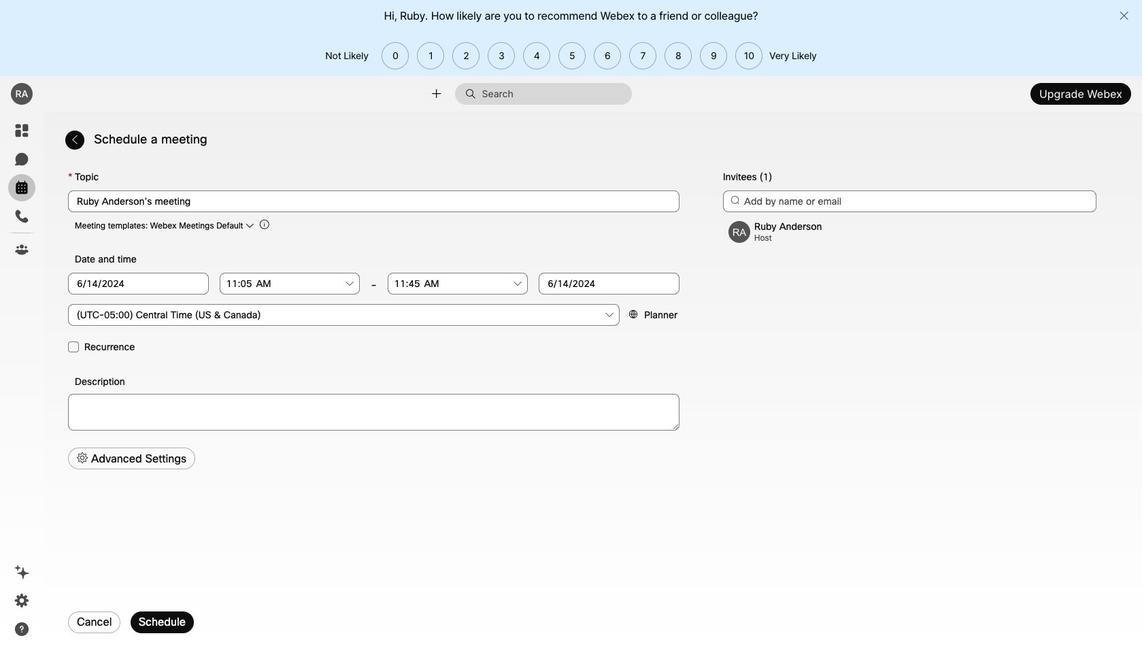 Task type: locate. For each thing, give the bounding box(es) containing it.
webex tab list
[[8, 117, 35, 263]]

navigation
[[0, 112, 44, 655]]

messaging, has no new notifications image
[[14, 151, 30, 167]]

meetings image
[[14, 180, 30, 196]]

close rating section image
[[1119, 10, 1129, 21]]

teams, has no new notifications image
[[14, 241, 30, 258]]



Task type: describe. For each thing, give the bounding box(es) containing it.
dashboard image
[[14, 122, 30, 139]]

how likely are you to recommend webex to a friend or colleague? score webex from 0 to 10, 0 is not likely and 10 is very likely. toolbar
[[378, 42, 763, 69]]

connect people image
[[430, 87, 443, 100]]

what's new image
[[14, 564, 30, 580]]

help image
[[14, 621, 30, 637]]

settings image
[[14, 592, 30, 609]]

wrapper image
[[466, 88, 482, 99]]

calls image
[[14, 208, 30, 224]]



Task type: vqa. For each thing, say whether or not it's contained in the screenshot.
Accessibility tab at the left top
no



